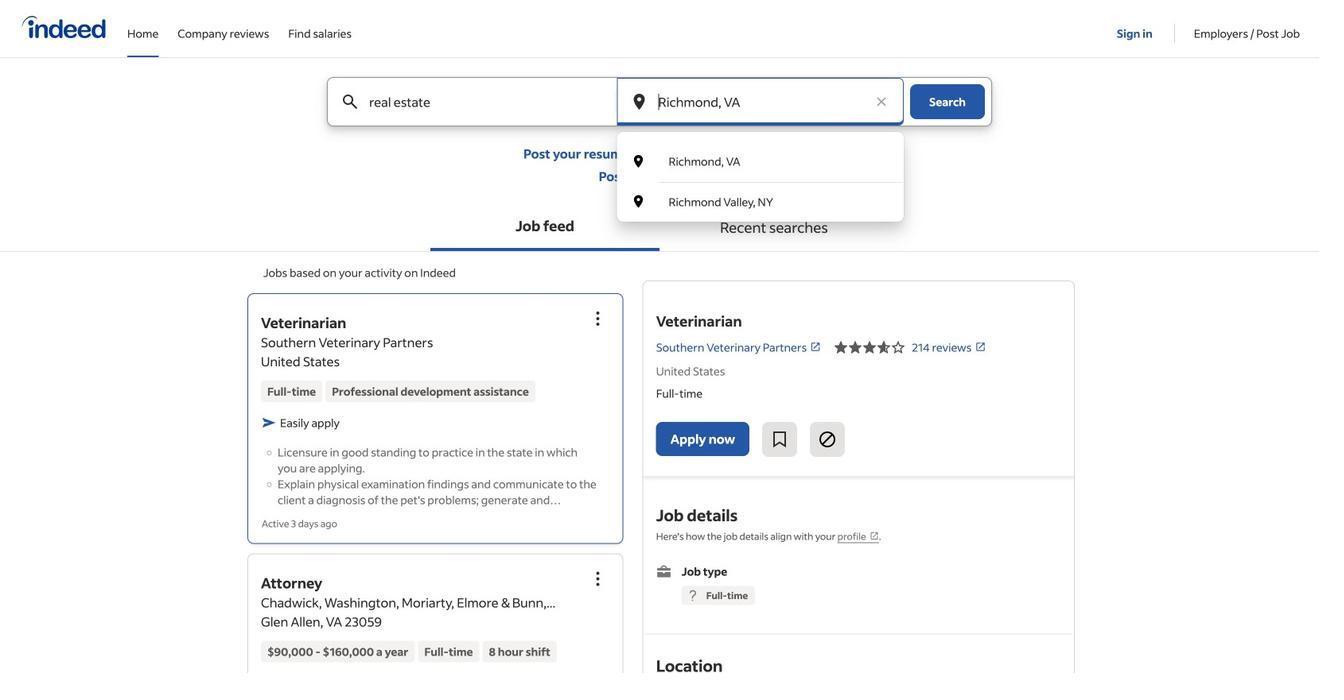 Task type: locate. For each thing, give the bounding box(es) containing it.
save this job image
[[770, 430, 789, 450]]

None search field
[[314, 77, 1005, 222]]

tab list
[[0, 204, 1319, 252]]

clear location input image
[[874, 94, 890, 110]]

search suggestions list box
[[617, 142, 904, 222]]

main content
[[0, 77, 1319, 674]]

3.7 out of 5 stars. link to 214 reviews company ratings (opens in a new tab) image
[[975, 342, 986, 353]]

search: Job title, keywords, or company text field
[[366, 78, 589, 126]]

job actions for veterinarian is collapsed image
[[589, 310, 608, 329]]

Edit location text field
[[655, 78, 866, 126]]

3.7 out of 5 stars image
[[834, 338, 906, 357]]



Task type: describe. For each thing, give the bounding box(es) containing it.
missing qualification image
[[686, 589, 700, 603]]

job actions for attorney is collapsed image
[[589, 570, 608, 589]]

not interested image
[[818, 430, 837, 450]]

southern veterinary partners (opens in a new tab) image
[[810, 342, 821, 353]]

job preferences (opens in a new window) image
[[869, 532, 879, 541]]



Task type: vqa. For each thing, say whether or not it's contained in the screenshot.
search box
yes



